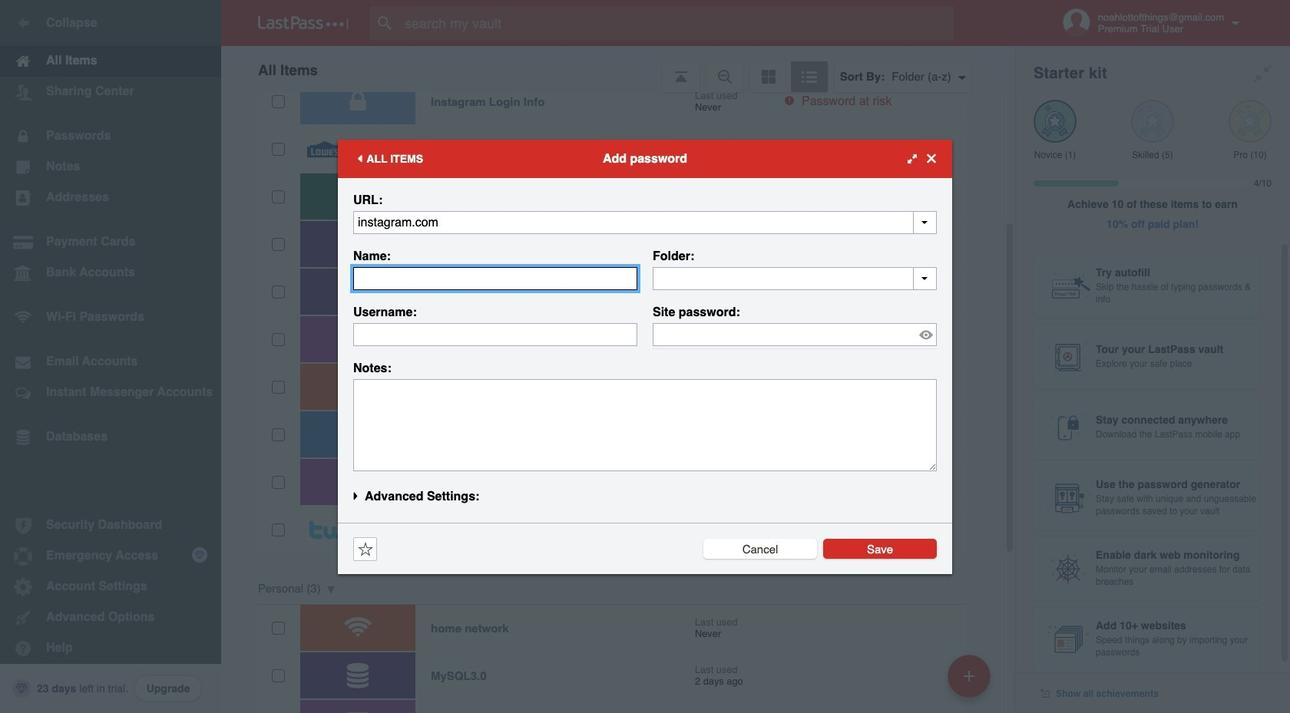 Task type: vqa. For each thing, say whether or not it's contained in the screenshot.
text box
yes



Task type: describe. For each thing, give the bounding box(es) containing it.
vault options navigation
[[221, 46, 1016, 92]]

lastpass image
[[258, 16, 349, 30]]



Task type: locate. For each thing, give the bounding box(es) containing it.
new item navigation
[[943, 651, 1000, 714]]

main navigation navigation
[[0, 0, 221, 714]]

new item image
[[964, 671, 975, 682]]

None password field
[[653, 323, 937, 346]]

None text field
[[353, 211, 937, 234], [353, 323, 638, 346], [353, 211, 937, 234], [353, 323, 638, 346]]

Search search field
[[370, 6, 984, 40]]

search my vault text field
[[370, 6, 984, 40]]

None text field
[[353, 267, 638, 290], [653, 267, 937, 290], [353, 379, 937, 471], [353, 267, 638, 290], [653, 267, 937, 290], [353, 379, 937, 471]]

dialog
[[338, 139, 953, 574]]



